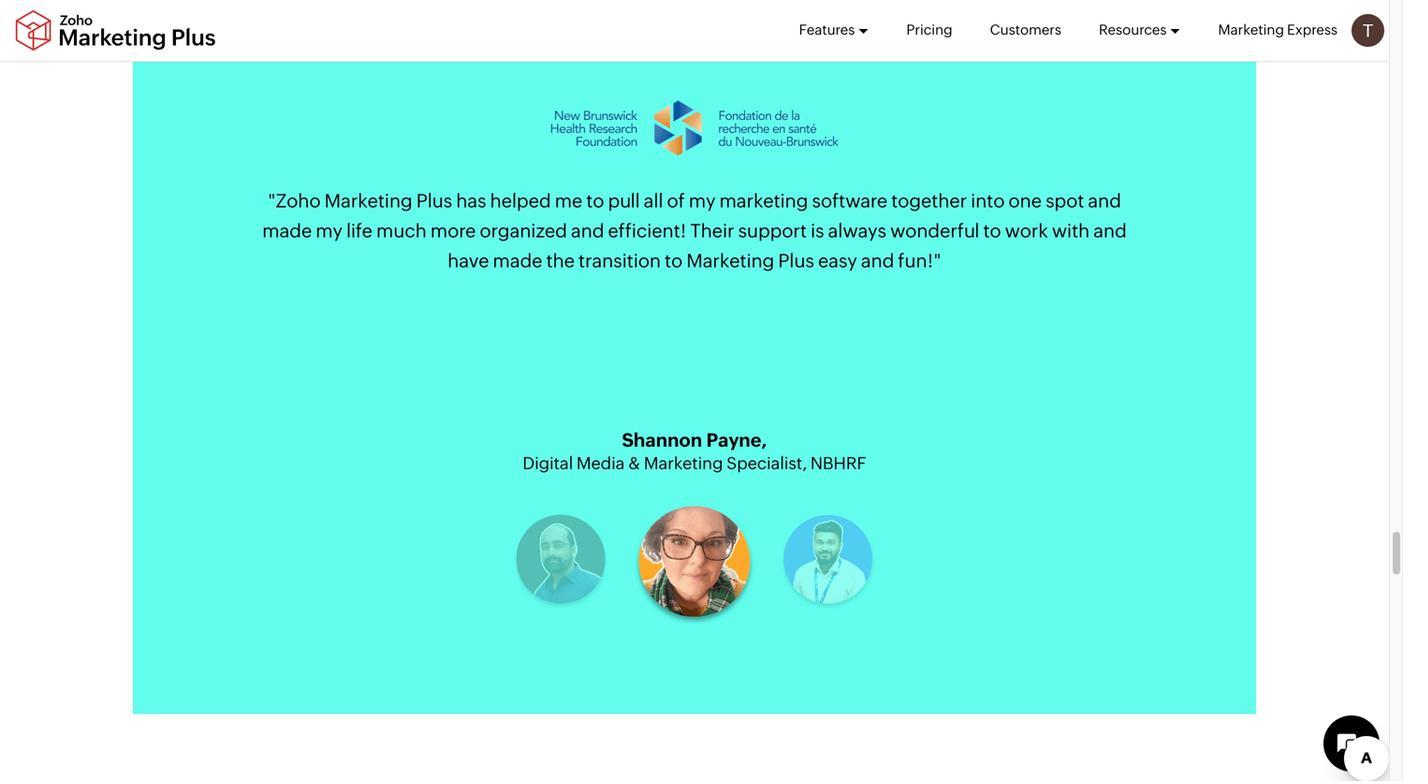 Task type: vqa. For each thing, say whether or not it's contained in the screenshot.
the middle best
no



Task type: locate. For each thing, give the bounding box(es) containing it.
marketing right chief
[[551, 453, 630, 473]]

of right all
[[667, 190, 685, 212]]

1 horizontal spatial made
[[493, 250, 543, 271]]

0 horizontal spatial made
[[262, 220, 312, 241]]

1 horizontal spatial to
[[665, 250, 683, 271]]

plus down is
[[779, 250, 815, 271]]

the
[[547, 250, 575, 271]]

1 horizontal spatial of
[[829, 453, 845, 473]]

0 horizontal spatial of
[[667, 190, 685, 212]]

0 horizontal spatial my
[[316, 220, 343, 241]]

and right with
[[1094, 220, 1127, 241]]

resources link
[[1099, 0, 1181, 60]]

their
[[691, 220, 735, 241]]

to down into at the right top of page
[[984, 220, 1002, 241]]

with
[[1052, 220, 1090, 241]]

to down efficient!
[[665, 250, 683, 271]]

made
[[262, 220, 312, 241], [493, 250, 543, 271]]

is
[[811, 220, 825, 241]]

2 horizontal spatial to
[[984, 220, 1002, 241]]

organized
[[480, 220, 567, 241]]

marketing
[[1219, 22, 1285, 38], [325, 190, 413, 212], [687, 250, 775, 271], [551, 453, 630, 473], [644, 453, 723, 473]]

more
[[431, 220, 476, 241]]

"zoho
[[268, 190, 321, 212]]

of inside sundeep mv, chief marketing officer, techademy (unit of iiht)
[[829, 453, 845, 473]]

my left the life on the top left of page
[[316, 220, 343, 241]]

specialist,
[[727, 453, 807, 473]]

spot
[[1046, 190, 1085, 212]]

easy
[[818, 250, 858, 271]]

&
[[628, 453, 641, 473]]

media
[[577, 453, 625, 473]]

(unit
[[790, 453, 825, 473]]

marketing left the express
[[1219, 22, 1285, 38]]

marketing
[[720, 190, 809, 212]]

my up their
[[689, 190, 716, 212]]

and down me
[[571, 220, 605, 241]]

to right me
[[587, 190, 605, 212]]

marketing down sundeep
[[644, 453, 723, 473]]

of
[[667, 190, 685, 212], [829, 453, 845, 473]]

digital
[[523, 453, 573, 473]]

mv,
[[721, 429, 754, 451]]

pricing link
[[907, 0, 953, 60]]

0 horizontal spatial to
[[587, 190, 605, 212]]

made down organized
[[493, 250, 543, 271]]

1 horizontal spatial my
[[689, 190, 716, 212]]

marketing down their
[[687, 250, 775, 271]]

has
[[456, 190, 487, 212]]

my
[[689, 190, 716, 212], [316, 220, 343, 241]]

0 vertical spatial my
[[689, 190, 716, 212]]

and right spot
[[1089, 190, 1122, 212]]

sundeep mv, chief marketing officer, techademy (unit of iiht)
[[505, 429, 885, 473]]

of right (unit
[[829, 453, 845, 473]]

plus up more
[[417, 190, 453, 212]]

and
[[1089, 190, 1122, 212], [571, 220, 605, 241], [1094, 220, 1127, 241], [861, 250, 895, 271]]

0 vertical spatial of
[[667, 190, 685, 212]]

much
[[376, 220, 427, 241]]

marketing inside the shannon payne, digital media & marketing specialist, nbhrf
[[644, 453, 723, 473]]

0 horizontal spatial plus
[[417, 190, 453, 212]]

to
[[587, 190, 605, 212], [984, 220, 1002, 241], [665, 250, 683, 271]]

made down "zoho
[[262, 220, 312, 241]]

1 vertical spatial plus
[[779, 250, 815, 271]]

customers
[[990, 22, 1062, 38]]

1 vertical spatial made
[[493, 250, 543, 271]]

1 vertical spatial of
[[829, 453, 845, 473]]

plus
[[417, 190, 453, 212], [779, 250, 815, 271]]

pull
[[608, 190, 640, 212]]

1 horizontal spatial plus
[[779, 250, 815, 271]]

marketing inside sundeep mv, chief marketing officer, techademy (unit of iiht)
[[551, 453, 630, 473]]

me
[[555, 190, 583, 212]]

have
[[448, 250, 489, 271]]



Task type: describe. For each thing, give the bounding box(es) containing it.
1 vertical spatial my
[[316, 220, 343, 241]]

support
[[739, 220, 807, 241]]

software
[[812, 190, 888, 212]]

chief
[[505, 453, 547, 473]]

features link
[[799, 0, 869, 60]]

of inside "zoho marketing plus has helped me to pull all of my marketing software together into one spot and made my life much more organized and efficient! their support is always wonderful to work with and have made the transition to marketing plus easy and fun!"
[[667, 190, 685, 212]]

2 vertical spatial to
[[665, 250, 683, 271]]

0 vertical spatial to
[[587, 190, 605, 212]]

marketing express
[[1219, 22, 1338, 38]]

techademy
[[695, 453, 786, 473]]

officer,
[[633, 453, 691, 473]]

into
[[971, 190, 1005, 212]]

resources
[[1099, 22, 1167, 38]]

features
[[799, 22, 855, 38]]

pricing
[[907, 22, 953, 38]]

one
[[1009, 190, 1042, 212]]

1 vertical spatial to
[[984, 220, 1002, 241]]

life
[[346, 220, 373, 241]]

terry turtle image
[[1352, 14, 1385, 47]]

helped
[[490, 190, 551, 212]]

shannon payne, digital media & marketing specialist, nbhrf
[[523, 429, 867, 473]]

sundeep
[[636, 429, 717, 451]]

marketing up the life on the top left of page
[[325, 190, 413, 212]]

wonderful
[[891, 220, 980, 241]]

always
[[828, 220, 887, 241]]

work
[[1005, 220, 1049, 241]]

marketing express link
[[1219, 0, 1338, 60]]

nbhrf
[[811, 453, 867, 473]]

iiht)
[[848, 453, 885, 473]]

zoho marketingplus logo image
[[14, 10, 217, 51]]

and down 'always'
[[861, 250, 895, 271]]

payne,
[[707, 429, 768, 451]]

customers link
[[990, 0, 1062, 60]]

efficient!
[[608, 220, 687, 241]]

transition
[[579, 250, 661, 271]]

0 vertical spatial plus
[[417, 190, 453, 212]]

express
[[1288, 22, 1338, 38]]

shannon
[[622, 429, 703, 451]]

together
[[892, 190, 968, 212]]

all
[[644, 190, 664, 212]]

0 vertical spatial made
[[262, 220, 312, 241]]

fun!"
[[899, 250, 942, 271]]

"zoho marketing plus has helped me to pull all of my marketing software together into one spot and made my life much more organized and efficient! their support is always wonderful to work with and have made the transition to marketing plus easy and fun!"
[[262, 190, 1127, 271]]



